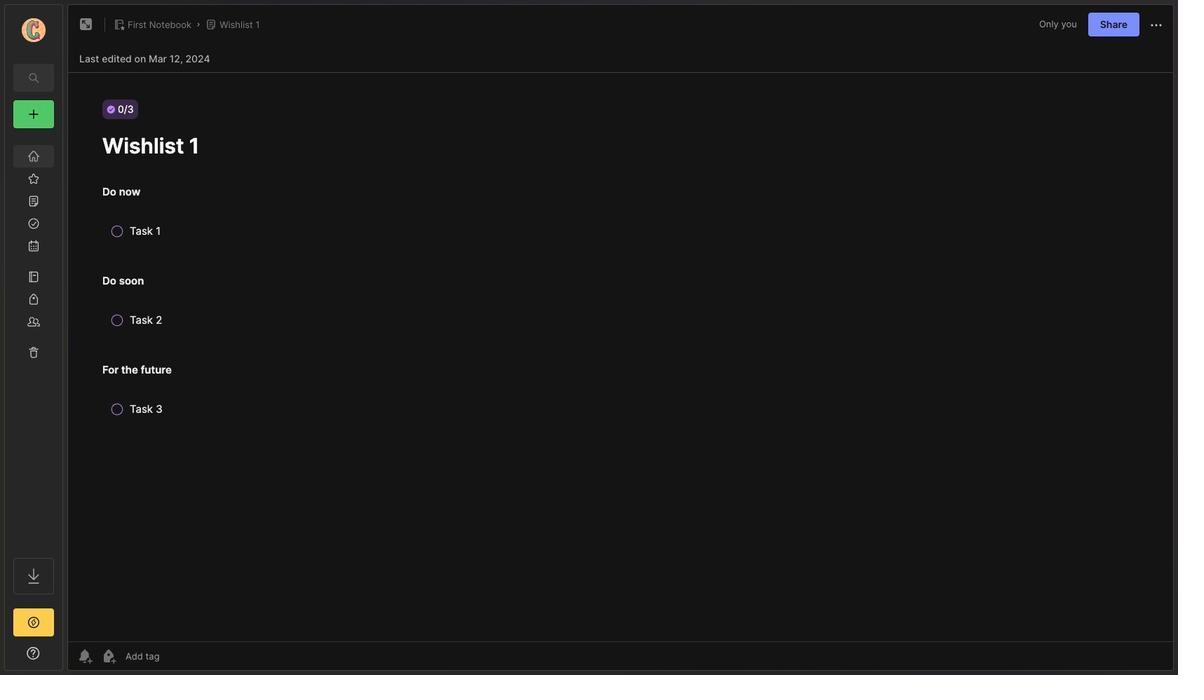 Task type: locate. For each thing, give the bounding box(es) containing it.
tree inside main element
[[5, 137, 62, 546]]

Add tag field
[[124, 650, 230, 663]]

tree
[[5, 137, 62, 546]]

click to expand image
[[61, 650, 72, 667]]

More actions field
[[1148, 16, 1165, 34]]

WHAT'S NEW field
[[5, 643, 62, 665]]

expand note image
[[78, 16, 95, 33]]



Task type: describe. For each thing, give the bounding box(es) containing it.
home image
[[27, 149, 41, 163]]

account image
[[22, 18, 46, 42]]

Account field
[[5, 16, 62, 44]]

note window element
[[67, 4, 1174, 675]]

more actions image
[[1148, 17, 1165, 34]]

main element
[[0, 0, 67, 676]]

edit search image
[[25, 69, 42, 86]]

add tag image
[[100, 648, 117, 665]]

add a reminder image
[[76, 648, 93, 665]]

Note Editor text field
[[68, 72, 1174, 642]]

upgrade image
[[25, 615, 42, 631]]



Task type: vqa. For each thing, say whether or not it's contained in the screenshot.
insert field
no



